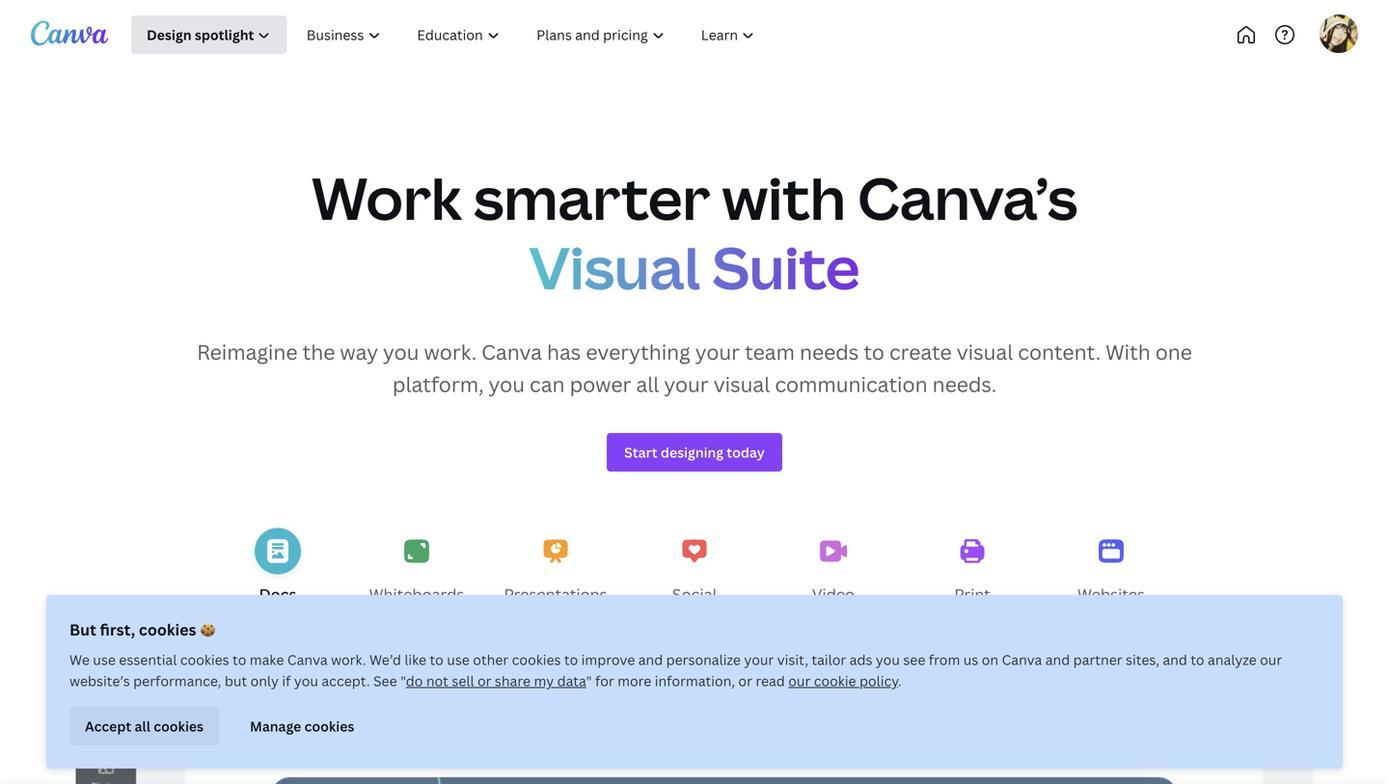 Task type: vqa. For each thing, say whether or not it's contained in the screenshot.
the right visual
yes



Task type: locate. For each thing, give the bounding box(es) containing it.
2 use from the left
[[447, 651, 470, 669]]

cookies
[[139, 619, 196, 640], [180, 651, 229, 669], [512, 651, 561, 669], [154, 717, 204, 735], [305, 717, 354, 735]]

cookies inside button
[[305, 717, 354, 735]]

cookies down accept.
[[305, 717, 354, 735]]

to
[[864, 338, 885, 366], [233, 651, 246, 669], [430, 651, 444, 669], [564, 651, 578, 669], [1191, 651, 1205, 669]]

needs
[[800, 338, 859, 366]]

1 horizontal spatial "
[[586, 672, 592, 690]]

more
[[618, 672, 652, 690]]

to left analyze
[[1191, 651, 1205, 669]]

partner
[[1074, 651, 1123, 669]]

see
[[373, 672, 397, 690]]

docs button
[[224, 519, 332, 620]]

cookies inside "button"
[[154, 717, 204, 735]]

share
[[495, 672, 531, 690]]

tab list
[[0, 519, 1389, 620]]

1 vertical spatial work.
[[331, 651, 366, 669]]

our cookie policy link
[[788, 672, 898, 690]]

all
[[636, 371, 659, 398], [135, 717, 150, 735]]

to inside reimagine the way you work. canva has everything your team needs to create visual content. with one platform, you can power all your visual communication needs.
[[864, 338, 885, 366]]

accept.
[[322, 672, 370, 690]]

0 vertical spatial work.
[[424, 338, 477, 366]]

0 vertical spatial all
[[636, 371, 659, 398]]

1 horizontal spatial our
[[1260, 651, 1282, 669]]

do not sell or share my data " for more information, or read our cookie policy .
[[406, 672, 902, 690]]

us
[[964, 651, 979, 669]]

but
[[225, 672, 247, 690]]

1 or from the left
[[478, 672, 492, 690]]

your down everything
[[664, 371, 709, 398]]

to up communication
[[864, 338, 885, 366]]

print
[[954, 584, 991, 605]]

to up data
[[564, 651, 578, 669]]

1 vertical spatial visual
[[714, 371, 770, 398]]

you up the policy
[[876, 651, 900, 669]]

communication
[[775, 371, 928, 398]]

our right analyze
[[1260, 651, 1282, 669]]

cookies down performance,
[[154, 717, 204, 735]]

with
[[722, 158, 846, 237]]

0 horizontal spatial our
[[788, 672, 811, 690]]

2 horizontal spatial and
[[1163, 651, 1188, 669]]

work. up platform, on the left of the page
[[424, 338, 477, 366]]

accept
[[85, 717, 131, 735]]

2 " from the left
[[586, 672, 592, 690]]

2 horizontal spatial canva
[[1002, 651, 1042, 669]]

your
[[695, 338, 740, 366], [664, 371, 709, 398], [744, 651, 774, 669]]

platform,
[[393, 371, 484, 398]]

all right the accept
[[135, 717, 150, 735]]

only
[[250, 672, 279, 690]]

" left for
[[586, 672, 592, 690]]

sell
[[452, 672, 474, 690]]

but first, cookies 🍪
[[69, 619, 215, 640]]

0 horizontal spatial "
[[400, 672, 406, 690]]

canva right on
[[1002, 651, 1042, 669]]

but
[[69, 619, 96, 640]]

cookies down 🍪
[[180, 651, 229, 669]]

use up sell
[[447, 651, 470, 669]]

0 horizontal spatial use
[[93, 651, 116, 669]]

whiteboards
[[369, 584, 464, 605]]

our down visit, in the bottom right of the page
[[788, 672, 811, 690]]

use up website's
[[93, 651, 116, 669]]

0 horizontal spatial work.
[[331, 651, 366, 669]]

1 horizontal spatial or
[[738, 672, 752, 690]]

1 horizontal spatial work.
[[424, 338, 477, 366]]

your up read
[[744, 651, 774, 669]]

my
[[534, 672, 554, 690]]

work. up accept.
[[331, 651, 366, 669]]

you right way
[[383, 338, 419, 366]]

our inside we use essential cookies to make canva work. we'd like to use other cookies to improve and personalize your visit, tailor ads you see from us on canva and partner sites, and to analyze our website's performance, but only if you accept. see "
[[1260, 651, 1282, 669]]

1 " from the left
[[400, 672, 406, 690]]

or
[[478, 672, 492, 690], [738, 672, 752, 690]]

1 use from the left
[[93, 651, 116, 669]]

canva up 'can' in the left of the page
[[482, 338, 542, 366]]

you
[[383, 338, 419, 366], [489, 371, 525, 398], [876, 651, 900, 669], [294, 672, 318, 690]]

team
[[745, 338, 795, 366]]

we use essential cookies to make canva work. we'd like to use other cookies to improve and personalize your visit, tailor ads you see from us on canva and partner sites, and to analyze our website's performance, but only if you accept. see "
[[69, 651, 1282, 690]]

create
[[890, 338, 952, 366]]

or left read
[[738, 672, 752, 690]]

2 and from the left
[[1046, 651, 1070, 669]]

1 vertical spatial our
[[788, 672, 811, 690]]

needs.
[[933, 371, 997, 398]]

all down everything
[[636, 371, 659, 398]]

0 horizontal spatial visual
[[714, 371, 770, 398]]

reimagine
[[197, 338, 298, 366]]

video
[[812, 584, 855, 605]]

reimagine the way you work. canva has everything your team needs to create visual content. with one platform, you can power all your visual communication needs.
[[197, 338, 1192, 398]]

like
[[405, 651, 427, 669]]

cookies up essential
[[139, 619, 196, 640]]

0 horizontal spatial all
[[135, 717, 150, 735]]

"
[[400, 672, 406, 690], [586, 672, 592, 690]]

0 vertical spatial our
[[1260, 651, 1282, 669]]

on
[[982, 651, 999, 669]]

work. inside reimagine the way you work. canva has everything your team needs to create visual content. with one platform, you can power all your visual communication needs.
[[424, 338, 477, 366]]

or right sell
[[478, 672, 492, 690]]

canva up if
[[287, 651, 328, 669]]

1 and from the left
[[638, 651, 663, 669]]

our
[[1260, 651, 1282, 669], [788, 672, 811, 690]]

0 horizontal spatial and
[[638, 651, 663, 669]]

1 horizontal spatial all
[[636, 371, 659, 398]]

tab list containing docs
[[0, 519, 1389, 620]]

.
[[898, 672, 902, 690]]

one
[[1156, 338, 1192, 366]]

canva
[[482, 338, 542, 366], [287, 651, 328, 669], [1002, 651, 1042, 669]]

whiteboards button
[[363, 519, 471, 620]]

improve
[[581, 651, 635, 669]]

top level navigation element
[[131, 15, 837, 54]]

do
[[406, 672, 423, 690]]

1 horizontal spatial visual
[[957, 338, 1013, 366]]

1 horizontal spatial use
[[447, 651, 470, 669]]

1 vertical spatial your
[[664, 371, 709, 398]]

1 horizontal spatial and
[[1046, 651, 1070, 669]]

0 horizontal spatial canva
[[287, 651, 328, 669]]

and
[[638, 651, 663, 669], [1046, 651, 1070, 669], [1163, 651, 1188, 669]]

canva inside reimagine the way you work. canva has everything your team needs to create visual content. with one platform, you can power all your visual communication needs.
[[482, 338, 542, 366]]

" right see
[[400, 672, 406, 690]]

print button
[[919, 519, 1027, 620]]

visual up needs.
[[957, 338, 1013, 366]]

3 and from the left
[[1163, 651, 1188, 669]]

your left team
[[695, 338, 740, 366]]

with
[[1106, 338, 1151, 366]]

0 vertical spatial your
[[695, 338, 740, 366]]

work.
[[424, 338, 477, 366], [331, 651, 366, 669]]

visual down team
[[714, 371, 770, 398]]

use
[[93, 651, 116, 669], [447, 651, 470, 669]]

0 horizontal spatial or
[[478, 672, 492, 690]]

all inside reimagine the way you work. canva has everything your team needs to create visual content. with one platform, you can power all your visual communication needs.
[[636, 371, 659, 398]]

and up do not sell or share my data " for more information, or read our cookie policy .
[[638, 651, 663, 669]]

tailor
[[812, 651, 846, 669]]

presentations
[[504, 584, 607, 605]]

1 horizontal spatial canva
[[482, 338, 542, 366]]

suite
[[712, 228, 860, 306]]

🍪
[[200, 619, 215, 640]]

2 vertical spatial your
[[744, 651, 774, 669]]

and right sites,
[[1163, 651, 1188, 669]]

1 vertical spatial all
[[135, 717, 150, 735]]

all inside accept all cookies "button"
[[135, 717, 150, 735]]

and left 'partner'
[[1046, 651, 1070, 669]]



Task type: describe. For each thing, give the bounding box(es) containing it.
your inside we use essential cookies to make canva work. we'd like to use other cookies to improve and personalize your visit, tailor ads you see from us on canva and partner sites, and to analyze our website's performance, but only if you accept. see "
[[744, 651, 774, 669]]

essential
[[119, 651, 177, 669]]

docs
[[259, 584, 297, 605]]

work
[[312, 158, 462, 237]]

cookies up my on the left bottom of page
[[512, 651, 561, 669]]

you left 'can' in the left of the page
[[489, 371, 525, 398]]

not
[[426, 672, 449, 690]]

power
[[570, 371, 631, 398]]

cookie
[[814, 672, 856, 690]]

read
[[756, 672, 785, 690]]

0 vertical spatial visual
[[957, 338, 1013, 366]]

manage
[[250, 717, 301, 735]]

manage cookies
[[250, 717, 354, 735]]

social
[[672, 584, 717, 605]]

work. inside we use essential cookies to make canva work. we'd like to use other cookies to improve and personalize your visit, tailor ads you see from us on canva and partner sites, and to analyze our website's performance, but only if you accept. see "
[[331, 651, 366, 669]]

presentations button
[[502, 519, 610, 620]]

visual
[[529, 228, 701, 306]]

first,
[[100, 619, 135, 640]]

ads
[[850, 651, 873, 669]]

policy
[[860, 672, 898, 690]]

personalize
[[666, 651, 741, 669]]

" inside we use essential cookies to make canva work. we'd like to use other cookies to improve and personalize your visit, tailor ads you see from us on canva and partner sites, and to analyze our website's performance, but only if you accept. see "
[[400, 672, 406, 690]]

canva's
[[858, 158, 1078, 237]]

website's
[[69, 672, 130, 690]]

see
[[903, 651, 926, 669]]

performance,
[[133, 672, 221, 690]]

to up but
[[233, 651, 246, 669]]

sites,
[[1126, 651, 1160, 669]]

content.
[[1018, 338, 1101, 366]]

has
[[547, 338, 581, 366]]

from
[[929, 651, 960, 669]]

social button
[[641, 519, 749, 620]]

work smarter with canva's visual suite
[[312, 158, 1078, 306]]

data
[[557, 672, 586, 690]]

information,
[[655, 672, 735, 690]]

the
[[303, 338, 335, 366]]

we'd
[[369, 651, 401, 669]]

video button
[[780, 519, 888, 620]]

2 or from the left
[[738, 672, 752, 690]]

other
[[473, 651, 509, 669]]

everything
[[586, 338, 691, 366]]

make
[[250, 651, 284, 669]]

you right if
[[294, 672, 318, 690]]

websites
[[1078, 584, 1145, 605]]

can
[[530, 371, 565, 398]]

websites button
[[1057, 519, 1166, 620]]

way
[[340, 338, 378, 366]]

visit,
[[777, 651, 808, 669]]

we
[[69, 651, 90, 669]]

to right the like
[[430, 651, 444, 669]]

analyze
[[1208, 651, 1257, 669]]

accept all cookies
[[85, 717, 204, 735]]

if
[[282, 672, 291, 690]]

manage cookies button
[[234, 707, 370, 746]]

smarter
[[474, 158, 710, 237]]

for
[[595, 672, 614, 690]]

do not sell or share my data link
[[406, 672, 586, 690]]

accept all cookies button
[[69, 707, 219, 746]]



